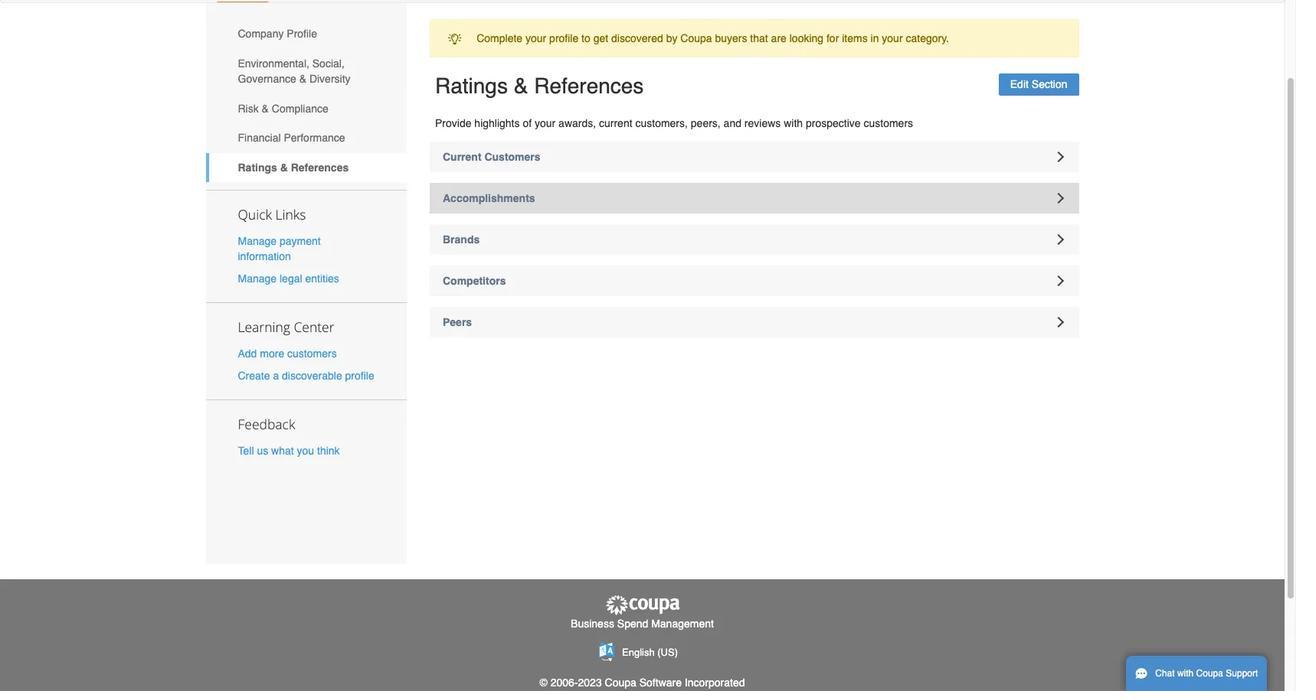 Task type: locate. For each thing, give the bounding box(es) containing it.
ratings & references
[[435, 74, 644, 98], [238, 162, 349, 174]]

tell us what you think
[[238, 445, 340, 458]]

complete your profile to get discovered by coupa buyers that are looking for items in your category.
[[477, 32, 949, 45]]

customers,
[[636, 117, 688, 129]]

1 horizontal spatial customers
[[864, 117, 913, 129]]

edit
[[1010, 78, 1029, 91]]

profile inside alert
[[549, 32, 579, 45]]

0 vertical spatial profile
[[549, 32, 579, 45]]

compliance
[[272, 102, 329, 115]]

1 horizontal spatial profile
[[549, 32, 579, 45]]

manage for manage payment information
[[238, 235, 277, 247]]

edit section link
[[999, 74, 1079, 96]]

(us)
[[658, 648, 678, 659]]

complete your profile to get discovered by coupa buyers that are looking for items in your category. alert
[[430, 19, 1079, 58]]

ratings up provide
[[435, 74, 508, 98]]

competitors
[[443, 275, 506, 287]]

1 vertical spatial ratings
[[238, 162, 277, 174]]

discovered
[[611, 32, 663, 45]]

tell
[[238, 445, 254, 458]]

0 vertical spatial ratings & references
[[435, 74, 644, 98]]

ratings
[[435, 74, 508, 98], [238, 162, 277, 174]]

customers
[[864, 117, 913, 129], [287, 348, 337, 360]]

1 vertical spatial references
[[291, 162, 349, 174]]

peers
[[443, 316, 472, 329]]

company
[[238, 28, 284, 40]]

0 vertical spatial references
[[534, 74, 644, 98]]

with
[[784, 117, 803, 129], [1178, 669, 1194, 680]]

current customers heading
[[430, 142, 1079, 172]]

accomplishments button
[[430, 183, 1079, 214]]

coupa left support
[[1196, 669, 1224, 680]]

payment
[[280, 235, 321, 247]]

learning center
[[238, 318, 334, 336]]

english
[[622, 648, 655, 659]]

your
[[526, 32, 546, 45], [882, 32, 903, 45], [535, 117, 556, 129]]

2 horizontal spatial coupa
[[1196, 669, 1224, 680]]

environmental,
[[238, 57, 309, 70]]

your right of
[[535, 117, 556, 129]]

performance
[[284, 132, 345, 144]]

manage up information on the left of the page
[[238, 235, 277, 247]]

coupa right the by
[[681, 32, 712, 45]]

business spend management
[[571, 619, 714, 631]]

create a discoverable profile
[[238, 370, 374, 383]]

complete
[[477, 32, 523, 45]]

0 vertical spatial ratings
[[435, 74, 508, 98]]

& left diversity
[[299, 73, 306, 85]]

business
[[571, 619, 614, 631]]

provide
[[435, 117, 472, 129]]

english (us)
[[622, 648, 678, 659]]

coupa
[[681, 32, 712, 45], [1196, 669, 1224, 680], [605, 677, 637, 689]]

peers heading
[[430, 307, 1079, 338]]

software
[[640, 677, 682, 689]]

references
[[534, 74, 644, 98], [291, 162, 349, 174]]

environmental, social, governance & diversity
[[238, 57, 351, 85]]

company profile
[[238, 28, 317, 40]]

coupa inside complete your profile to get discovered by coupa buyers that are looking for items in your category. alert
[[681, 32, 712, 45]]

risk & compliance link
[[206, 94, 407, 123]]

profile right discoverable at the left bottom of the page
[[345, 370, 374, 383]]

manage legal entities link
[[238, 273, 339, 285]]

coupa inside chat with coupa support button
[[1196, 669, 1224, 680]]

get
[[594, 32, 608, 45]]

with right reviews
[[784, 117, 803, 129]]

0 horizontal spatial ratings
[[238, 162, 277, 174]]

peers,
[[691, 117, 721, 129]]

0 vertical spatial manage
[[238, 235, 277, 247]]

references down performance
[[291, 162, 349, 174]]

1 horizontal spatial with
[[1178, 669, 1194, 680]]

management
[[651, 619, 714, 631]]

manage inside "manage payment information"
[[238, 235, 277, 247]]

support
[[1226, 669, 1258, 680]]

coupa right 2023
[[605, 677, 637, 689]]

section
[[1032, 78, 1068, 91]]

ratings & references down financial performance
[[238, 162, 349, 174]]

0 horizontal spatial customers
[[287, 348, 337, 360]]

competitors button
[[430, 266, 1079, 297]]

ratings down financial
[[238, 162, 277, 174]]

financial performance
[[238, 132, 345, 144]]

to
[[582, 32, 591, 45]]

& up of
[[514, 74, 528, 98]]

with right chat at bottom
[[1178, 669, 1194, 680]]

1 manage from the top
[[238, 235, 277, 247]]

profile
[[287, 28, 317, 40]]

manage
[[238, 235, 277, 247], [238, 273, 277, 285]]

1 vertical spatial with
[[1178, 669, 1194, 680]]

1 vertical spatial ratings & references
[[238, 162, 349, 174]]

manage down information on the left of the page
[[238, 273, 277, 285]]

brands heading
[[430, 224, 1079, 255]]

risk & compliance
[[238, 102, 329, 115]]

and
[[724, 117, 742, 129]]

current customers
[[443, 151, 541, 163]]

ratings & references link
[[206, 153, 407, 183]]

profile left to
[[549, 32, 579, 45]]

references up awards,
[[534, 74, 644, 98]]

current
[[443, 151, 482, 163]]

customers up discoverable at the left bottom of the page
[[287, 348, 337, 360]]

provide highlights of your awards, current customers, peers, and reviews with prospective customers
[[435, 117, 913, 129]]

ratings & references up of
[[435, 74, 644, 98]]

links
[[275, 205, 306, 223]]

1 vertical spatial manage
[[238, 273, 277, 285]]

2 manage from the top
[[238, 273, 277, 285]]

feedback
[[238, 415, 295, 434]]

company profile link
[[206, 19, 407, 49]]

0 horizontal spatial profile
[[345, 370, 374, 383]]

competitors heading
[[430, 266, 1079, 297]]

0 vertical spatial with
[[784, 117, 803, 129]]

quick links
[[238, 205, 306, 223]]

0 vertical spatial customers
[[864, 117, 913, 129]]

0 horizontal spatial references
[[291, 162, 349, 174]]

in
[[871, 32, 879, 45]]

customers right prospective
[[864, 117, 913, 129]]

center
[[294, 318, 334, 336]]

profile
[[549, 32, 579, 45], [345, 370, 374, 383]]

1 vertical spatial profile
[[345, 370, 374, 383]]

2023
[[578, 677, 602, 689]]

chat with coupa support button
[[1126, 657, 1268, 692]]

spend
[[617, 619, 648, 631]]

1 horizontal spatial coupa
[[681, 32, 712, 45]]



Task type: vqa. For each thing, say whether or not it's contained in the screenshot.
assign
no



Task type: describe. For each thing, give the bounding box(es) containing it.
current customers button
[[430, 142, 1079, 172]]

more
[[260, 348, 284, 360]]

learning
[[238, 318, 290, 336]]

1 horizontal spatial ratings
[[435, 74, 508, 98]]

manage payment information link
[[238, 235, 321, 262]]

accomplishments heading
[[430, 183, 1079, 214]]

1 horizontal spatial ratings & references
[[435, 74, 644, 98]]

risk
[[238, 102, 259, 115]]

chat
[[1156, 669, 1175, 680]]

category.
[[906, 32, 949, 45]]

your right in
[[882, 32, 903, 45]]

a
[[273, 370, 279, 383]]

0 horizontal spatial ratings & references
[[238, 162, 349, 174]]

tell us what you think button
[[238, 444, 340, 459]]

2006-
[[551, 677, 578, 689]]

1 vertical spatial customers
[[287, 348, 337, 360]]

legal
[[280, 273, 302, 285]]

customers
[[485, 151, 541, 163]]

of
[[523, 117, 532, 129]]

what
[[271, 445, 294, 458]]

think
[[317, 445, 340, 458]]

© 2006-2023 coupa software incorporated
[[540, 677, 745, 689]]

buyers
[[715, 32, 747, 45]]

manage for manage legal entities
[[238, 273, 277, 285]]

& right risk
[[262, 102, 269, 115]]

reviews
[[745, 117, 781, 129]]

create
[[238, 370, 270, 383]]

brands button
[[430, 224, 1079, 255]]

items
[[842, 32, 868, 45]]

highlights
[[475, 117, 520, 129]]

prospective
[[806, 117, 861, 129]]

entities
[[305, 273, 339, 285]]

financial performance link
[[206, 123, 407, 153]]

awards,
[[559, 117, 596, 129]]

0 horizontal spatial with
[[784, 117, 803, 129]]

accomplishments
[[443, 192, 535, 205]]

1 horizontal spatial references
[[534, 74, 644, 98]]

diversity
[[309, 73, 351, 85]]

are
[[771, 32, 787, 45]]

governance
[[238, 73, 296, 85]]

by
[[666, 32, 678, 45]]

manage legal entities
[[238, 273, 339, 285]]

create a discoverable profile link
[[238, 370, 374, 383]]

& inside environmental, social, governance & diversity
[[299, 73, 306, 85]]

environmental, social, governance & diversity link
[[206, 49, 407, 94]]

information
[[238, 250, 291, 262]]

coupa supplier portal image
[[604, 595, 681, 617]]

financial
[[238, 132, 281, 144]]

add more customers link
[[238, 348, 337, 360]]

manage payment information
[[238, 235, 321, 262]]

you
[[297, 445, 314, 458]]

incorporated
[[685, 677, 745, 689]]

current
[[599, 117, 633, 129]]

your right complete
[[526, 32, 546, 45]]

& down financial performance
[[280, 162, 288, 174]]

with inside button
[[1178, 669, 1194, 680]]

brands
[[443, 234, 480, 246]]

us
[[257, 445, 268, 458]]

discoverable
[[282, 370, 342, 383]]

chat with coupa support
[[1156, 669, 1258, 680]]

quick
[[238, 205, 272, 223]]

that
[[750, 32, 768, 45]]

edit section
[[1010, 78, 1068, 91]]

peers button
[[430, 307, 1079, 338]]

social,
[[312, 57, 345, 70]]

0 horizontal spatial coupa
[[605, 677, 637, 689]]

looking
[[790, 32, 824, 45]]

add more customers
[[238, 348, 337, 360]]

for
[[827, 32, 839, 45]]



